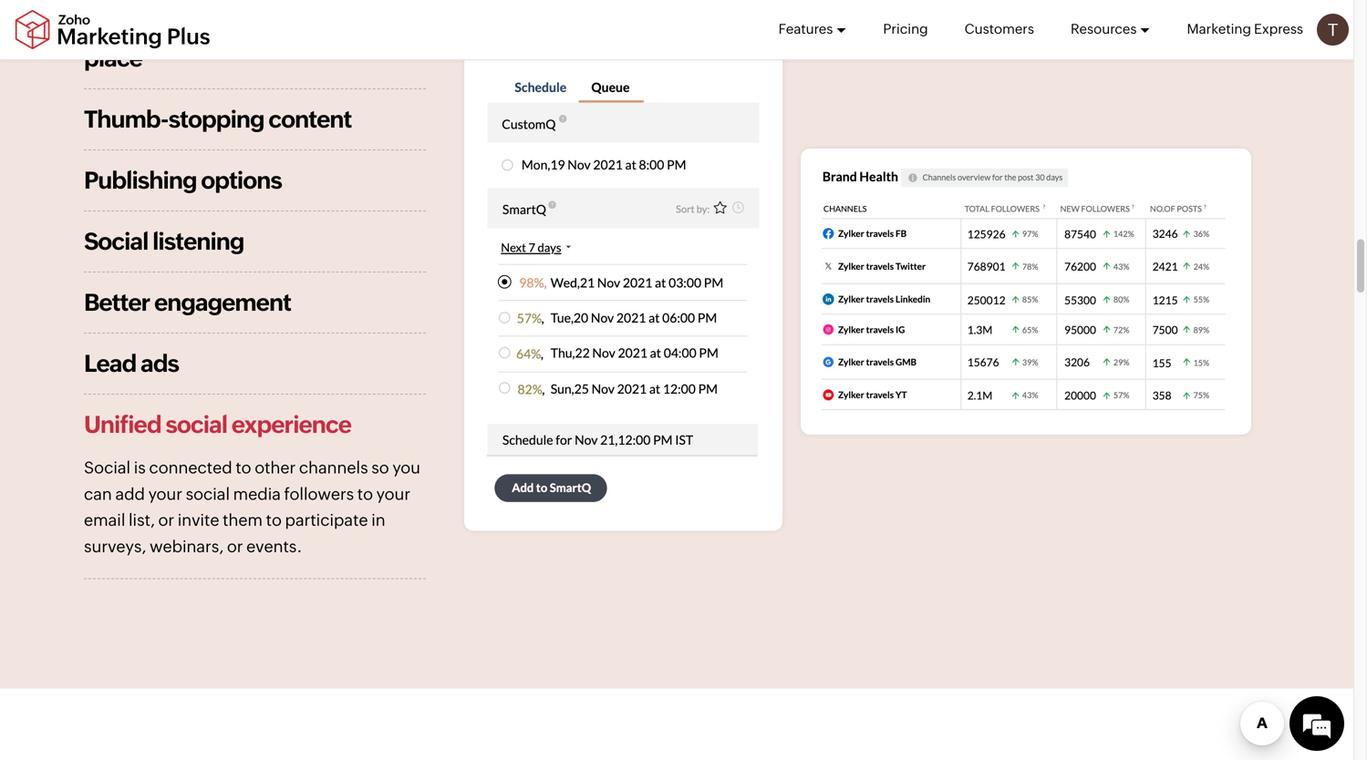 Task type: vqa. For each thing, say whether or not it's contained in the screenshot.
to to the top
yes



Task type: locate. For each thing, give the bounding box(es) containing it.
media
[[233, 485, 281, 504]]

social
[[84, 228, 148, 255], [84, 459, 130, 478]]

better
[[84, 289, 150, 316]]

thumb-stopping content
[[84, 106, 351, 133]]

your
[[115, 21, 164, 48], [148, 485, 182, 504], [376, 485, 410, 504]]

1 horizontal spatial or
[[227, 538, 243, 556]]

your down you
[[376, 485, 410, 504]]

2 vertical spatial to
[[266, 511, 282, 530]]

social up 'connected'
[[165, 411, 227, 438]]

experience
[[231, 411, 351, 438]]

events.
[[246, 538, 302, 556]]

social up the can
[[84, 459, 130, 478]]

1 vertical spatial social
[[84, 459, 130, 478]]

content
[[268, 106, 351, 133]]

social for social listening
[[84, 228, 148, 255]]

0 vertical spatial or
[[158, 511, 174, 530]]

you
[[392, 459, 420, 478]]

0 vertical spatial in
[[337, 21, 356, 48]]

1 vertical spatial in
[[371, 511, 385, 530]]

your right the all
[[115, 21, 164, 48]]

or
[[158, 511, 174, 530], [227, 538, 243, 556]]

0 vertical spatial to
[[236, 459, 251, 478]]

1 horizontal spatial to
[[266, 511, 282, 530]]

customers
[[965, 21, 1034, 37]]

so
[[371, 459, 389, 478]]

0 horizontal spatial to
[[236, 459, 251, 478]]

marketing express
[[1187, 21, 1303, 37]]

terry turtle image
[[1317, 14, 1349, 46]]

0 vertical spatial social
[[168, 21, 230, 48]]

to down so
[[357, 485, 373, 504]]

pricing link
[[883, 0, 928, 58]]

social up invite
[[186, 485, 230, 504]]

to up events. in the bottom left of the page
[[266, 511, 282, 530]]

1 social from the top
[[84, 228, 148, 255]]

features link
[[778, 0, 847, 58]]

1 vertical spatial social
[[165, 411, 227, 438]]

social
[[168, 21, 230, 48], [165, 411, 227, 438], [186, 485, 230, 504]]

add
[[115, 485, 145, 504]]

lead
[[84, 350, 136, 377]]

2 horizontal spatial to
[[357, 485, 373, 504]]

listening
[[152, 228, 244, 255]]

options
[[201, 167, 282, 194]]

can
[[84, 485, 112, 504]]

2 vertical spatial social
[[186, 485, 230, 504]]

to up "media" on the bottom left
[[236, 459, 251, 478]]

in
[[337, 21, 356, 48], [371, 511, 385, 530]]

webinars,
[[150, 538, 224, 556]]

0 horizontal spatial social media marketing image
[[464, 53, 782, 531]]

1 horizontal spatial in
[[371, 511, 385, 530]]

in right participate
[[371, 511, 385, 530]]

0 horizontal spatial or
[[158, 511, 174, 530]]

publishing
[[84, 167, 197, 194]]

2 social from the top
[[84, 459, 130, 478]]

express
[[1254, 21, 1303, 37]]

participate
[[285, 511, 368, 530]]

or down them
[[227, 538, 243, 556]]

0 vertical spatial social
[[84, 228, 148, 255]]

0 horizontal spatial in
[[337, 21, 356, 48]]

social left the accounts
[[168, 21, 230, 48]]

social media marketing image
[[464, 53, 782, 531], [801, 149, 1251, 435]]

connected
[[149, 459, 232, 478]]

your right add
[[148, 485, 182, 504]]

1 vertical spatial to
[[357, 485, 373, 504]]

social inside social is connected to other channels so you can add your social media followers to your email list, or invite them to participate in surveys, webinars, or events.
[[84, 459, 130, 478]]

lead ads
[[84, 350, 179, 377]]

social for social is connected to other channels so you can add your social media followers to your email list, or invite them to participate in surveys, webinars, or events.
[[84, 459, 130, 478]]

social inside all your social accounts in one place
[[168, 21, 230, 48]]

social up better
[[84, 228, 148, 255]]

invite
[[178, 511, 219, 530]]

to
[[236, 459, 251, 478], [357, 485, 373, 504], [266, 511, 282, 530]]

or right list, at the bottom of the page
[[158, 511, 174, 530]]

in left one
[[337, 21, 356, 48]]



Task type: describe. For each thing, give the bounding box(es) containing it.
zoho marketingplus logo image
[[14, 10, 212, 50]]

thumb-
[[84, 106, 168, 133]]

better engagement
[[84, 289, 291, 316]]

pricing
[[883, 21, 928, 37]]

engagement
[[154, 289, 291, 316]]

in inside social is connected to other channels so you can add your social media followers to your email list, or invite them to participate in surveys, webinars, or events.
[[371, 511, 385, 530]]

customers link
[[965, 0, 1034, 58]]

unified
[[84, 411, 161, 438]]

surveys,
[[84, 538, 146, 556]]

stopping
[[168, 106, 264, 133]]

all your social accounts in one place
[[84, 21, 401, 72]]

social is connected to other channels so you can add your social media followers to your email list, or invite them to participate in surveys, webinars, or events.
[[84, 459, 420, 556]]

resources link
[[1071, 0, 1150, 58]]

publishing options
[[84, 167, 282, 194]]

followers
[[284, 485, 354, 504]]

them
[[223, 511, 263, 530]]

place
[[84, 45, 142, 72]]

social inside social is connected to other channels so you can add your social media followers to your email list, or invite them to participate in surveys, webinars, or events.
[[186, 485, 230, 504]]

social listening
[[84, 228, 244, 255]]

1 horizontal spatial social media marketing image
[[801, 149, 1251, 435]]

channels
[[299, 459, 368, 478]]

features
[[778, 21, 833, 37]]

email
[[84, 511, 125, 530]]

list,
[[129, 511, 155, 530]]

ads
[[140, 350, 179, 377]]

all
[[84, 21, 111, 48]]

unified social experience
[[84, 411, 351, 438]]

marketing express link
[[1187, 0, 1303, 58]]

1 vertical spatial or
[[227, 538, 243, 556]]

your inside all your social accounts in one place
[[115, 21, 164, 48]]

one
[[361, 21, 401, 48]]

other
[[255, 459, 296, 478]]

accounts
[[234, 21, 332, 48]]

is
[[134, 459, 146, 478]]

marketing
[[1187, 21, 1251, 37]]

resources
[[1071, 21, 1137, 37]]

in inside all your social accounts in one place
[[337, 21, 356, 48]]



